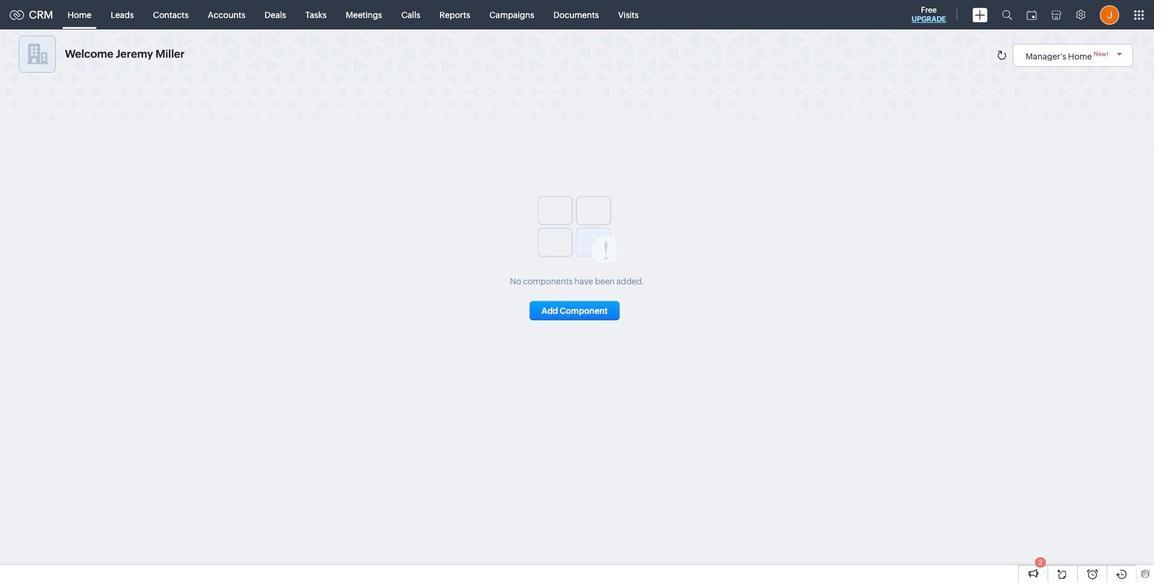 Task type: locate. For each thing, give the bounding box(es) containing it.
search element
[[995, 0, 1020, 29]]

logo image
[[10, 10, 24, 20]]

profile element
[[1093, 0, 1127, 29]]



Task type: vqa. For each thing, say whether or not it's contained in the screenshot.
logo
yes



Task type: describe. For each thing, give the bounding box(es) containing it.
search image
[[1003, 10, 1013, 20]]

create menu image
[[973, 8, 988, 22]]

calendar image
[[1027, 10, 1037, 20]]

profile image
[[1101, 5, 1120, 24]]

create menu element
[[966, 0, 995, 29]]



